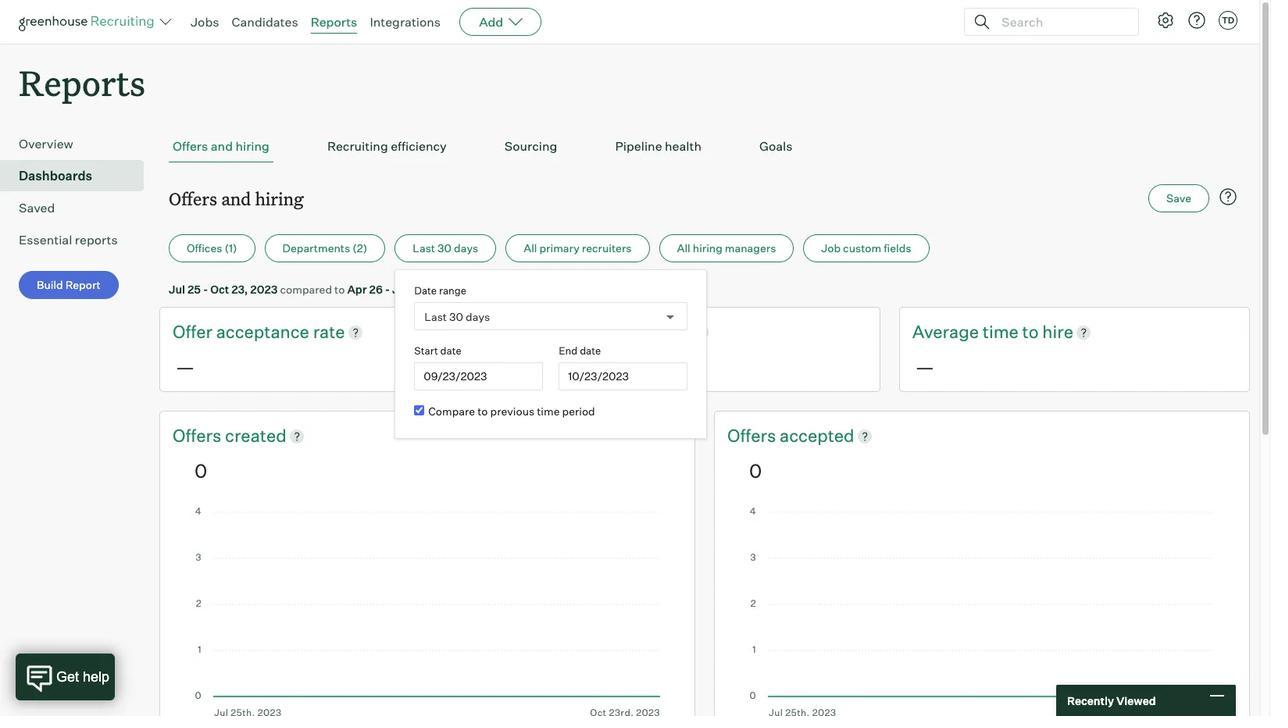 Task type: locate. For each thing, give the bounding box(es) containing it.
2 average from the left
[[913, 321, 979, 343]]

date
[[441, 345, 462, 357], [580, 345, 601, 357]]

time left period
[[537, 405, 560, 418]]

pipeline health
[[615, 138, 702, 154]]

2 - from the left
[[385, 283, 390, 296]]

configure image
[[1157, 11, 1176, 30]]

0 vertical spatial and
[[211, 138, 233, 154]]

2 average link from the left
[[913, 321, 983, 345]]

essential reports link
[[19, 231, 138, 249]]

jul left 24,
[[392, 283, 409, 296]]

departments (2)
[[283, 242, 368, 255]]

3 — from the left
[[916, 356, 935, 379]]

efficiency
[[391, 138, 447, 154]]

rate link
[[313, 321, 345, 345]]

average link for fill
[[543, 321, 613, 345]]

save
[[1167, 192, 1192, 205]]

compare to previous time period
[[429, 405, 595, 418]]

last
[[413, 242, 435, 255], [425, 310, 447, 323]]

last 30 days up date range
[[413, 242, 479, 255]]

2 to link from the left
[[1023, 321, 1043, 345]]

recruiting efficiency button
[[324, 131, 451, 163]]

0 horizontal spatial —
[[176, 356, 195, 379]]

offer link
[[173, 321, 216, 345]]

25
[[188, 283, 201, 296]]

fill
[[673, 321, 692, 343]]

2 all from the left
[[677, 242, 691, 255]]

days up "range"
[[454, 242, 479, 255]]

1 — from the left
[[176, 356, 195, 379]]

time left 'hire'
[[983, 321, 1019, 343]]

1 - from the left
[[203, 283, 208, 296]]

1 vertical spatial 30
[[449, 310, 464, 323]]

date right end
[[580, 345, 601, 357]]

to
[[335, 283, 345, 296], [653, 321, 669, 343], [1023, 321, 1039, 343], [478, 405, 488, 418]]

0 horizontal spatial average link
[[543, 321, 613, 345]]

2 vertical spatial hiring
[[693, 242, 723, 255]]

1 horizontal spatial to link
[[1023, 321, 1043, 345]]

build report button
[[19, 271, 119, 300]]

1 horizontal spatial average
[[913, 321, 979, 343]]

job
[[822, 242, 841, 255]]

1 horizontal spatial 0
[[750, 459, 762, 483]]

all for all primary recruiters
[[524, 242, 537, 255]]

all left primary
[[524, 242, 537, 255]]

1 horizontal spatial all
[[677, 242, 691, 255]]

add button
[[460, 8, 542, 36]]

1 to link from the left
[[653, 321, 673, 345]]

jul left 25
[[169, 283, 185, 296]]

to left apr
[[335, 283, 345, 296]]

hiring
[[236, 138, 270, 154], [255, 187, 304, 210], [693, 242, 723, 255]]

0 horizontal spatial average
[[543, 321, 609, 343]]

1 horizontal spatial time
[[613, 321, 649, 343]]

build
[[37, 278, 63, 292]]

sourcing
[[505, 138, 558, 154]]

0 horizontal spatial time link
[[613, 321, 653, 345]]

2 time link from the left
[[983, 321, 1023, 345]]

to link for fill
[[653, 321, 673, 345]]

pipeline health button
[[612, 131, 706, 163]]

all
[[524, 242, 537, 255], [677, 242, 691, 255]]

reports
[[75, 232, 118, 248]]

- right 25
[[203, 283, 208, 296]]

1 horizontal spatial —
[[546, 356, 565, 379]]

last 30 days inside last 30 days button
[[413, 242, 479, 255]]

2 xychart image from the left
[[750, 508, 1215, 717]]

integrations link
[[370, 14, 441, 30]]

1 vertical spatial last
[[425, 310, 447, 323]]

and
[[211, 138, 233, 154], [221, 187, 251, 210]]

1 vertical spatial offers and hiring
[[169, 187, 304, 210]]

saved link
[[19, 199, 138, 217]]

time left fill
[[613, 321, 649, 343]]

2 horizontal spatial —
[[916, 356, 935, 379]]

1 average from the left
[[543, 321, 609, 343]]

last up 24,
[[413, 242, 435, 255]]

time for fill
[[613, 321, 649, 343]]

date right start
[[441, 345, 462, 357]]

- right 26
[[385, 283, 390, 296]]

0 horizontal spatial to link
[[653, 321, 673, 345]]

0 vertical spatial reports
[[311, 14, 358, 30]]

last inside last 30 days button
[[413, 242, 435, 255]]

td button
[[1216, 8, 1241, 33]]

2 horizontal spatial time
[[983, 321, 1019, 343]]

td button
[[1219, 11, 1238, 30]]

dashboards
[[19, 168, 92, 184]]

reports right candidates
[[311, 14, 358, 30]]

report
[[65, 278, 101, 292]]

0 vertical spatial days
[[454, 242, 479, 255]]

last 30 days
[[413, 242, 479, 255], [425, 310, 490, 323]]

2 2023 from the left
[[431, 283, 458, 296]]

09/23/2023
[[424, 370, 487, 383]]

2 — from the left
[[546, 356, 565, 379]]

0 horizontal spatial offers link
[[173, 424, 225, 448]]

1 horizontal spatial -
[[385, 283, 390, 296]]

1 vertical spatial last 30 days
[[425, 310, 490, 323]]

offers link for accepted
[[728, 424, 780, 448]]

2 date from the left
[[580, 345, 601, 357]]

viewed
[[1117, 694, 1157, 708]]

xychart image
[[195, 508, 660, 717], [750, 508, 1215, 717]]

td
[[1222, 15, 1235, 26]]

days down "range"
[[466, 310, 490, 323]]

Search text field
[[998, 11, 1125, 33]]

average link for hire
[[913, 321, 983, 345]]

date for end date
[[580, 345, 601, 357]]

recently viewed
[[1068, 694, 1157, 708]]

compare
[[429, 405, 475, 418]]

0 horizontal spatial 2023
[[250, 283, 278, 296]]

last 30 days down "range"
[[425, 310, 490, 323]]

1 time link from the left
[[613, 321, 653, 345]]

1 horizontal spatial xychart image
[[750, 508, 1215, 717]]

0 vertical spatial last 30 days
[[413, 242, 479, 255]]

reports
[[311, 14, 358, 30], [19, 59, 145, 106]]

all hiring managers button
[[659, 235, 794, 263]]

0 horizontal spatial -
[[203, 283, 208, 296]]

2023
[[250, 283, 278, 296], [431, 283, 458, 296]]

fill link
[[673, 321, 692, 345]]

1 horizontal spatial reports
[[311, 14, 358, 30]]

offers and hiring inside button
[[173, 138, 270, 154]]

goals
[[760, 138, 793, 154]]

1 all from the left
[[524, 242, 537, 255]]

jul
[[169, 283, 185, 296], [392, 283, 409, 296]]

recruiting
[[327, 138, 388, 154]]

all inside all hiring managers button
[[677, 242, 691, 255]]

tab list
[[169, 131, 1241, 163]]

1 horizontal spatial average time to
[[913, 321, 1043, 343]]

reports down the greenhouse recruiting "image"
[[19, 59, 145, 106]]

2023 right 23,
[[250, 283, 278, 296]]

to link
[[653, 321, 673, 345], [1023, 321, 1043, 345]]

0 vertical spatial offers and hiring
[[173, 138, 270, 154]]

30 inside last 30 days button
[[438, 242, 452, 255]]

0 vertical spatial last
[[413, 242, 435, 255]]

0 horizontal spatial xychart image
[[195, 508, 660, 717]]

0 horizontal spatial 0
[[195, 459, 207, 483]]

time link left the fill link
[[613, 321, 653, 345]]

1 0 from the left
[[195, 459, 207, 483]]

0 horizontal spatial average time to
[[543, 321, 673, 343]]

accepted
[[780, 425, 855, 446]]

2 average time to from the left
[[913, 321, 1043, 343]]

30 down "range"
[[449, 310, 464, 323]]

days inside button
[[454, 242, 479, 255]]

1 horizontal spatial average link
[[913, 321, 983, 345]]

0
[[195, 459, 207, 483], [750, 459, 762, 483]]

essential
[[19, 232, 72, 248]]

0 for created
[[195, 459, 207, 483]]

0 horizontal spatial jul
[[169, 283, 185, 296]]

1 offers link from the left
[[173, 424, 225, 448]]

jobs link
[[191, 14, 219, 30]]

— for hire
[[916, 356, 935, 379]]

1 vertical spatial reports
[[19, 59, 145, 106]]

date for start date
[[441, 345, 462, 357]]

hire
[[1043, 321, 1074, 343]]

average link
[[543, 321, 613, 345], [913, 321, 983, 345]]

created
[[225, 425, 287, 446]]

average time to
[[543, 321, 673, 343], [913, 321, 1043, 343]]

1 horizontal spatial date
[[580, 345, 601, 357]]

1 average link from the left
[[543, 321, 613, 345]]

30 up date range
[[438, 242, 452, 255]]

1 horizontal spatial offers link
[[728, 424, 780, 448]]

all for all hiring managers
[[677, 242, 691, 255]]

to link for hire
[[1023, 321, 1043, 345]]

build report
[[37, 278, 101, 292]]

last down date range
[[425, 310, 447, 323]]

jobs
[[191, 14, 219, 30]]

1 vertical spatial and
[[221, 187, 251, 210]]

0 horizontal spatial all
[[524, 242, 537, 255]]

-
[[203, 283, 208, 296], [385, 283, 390, 296]]

0 horizontal spatial date
[[441, 345, 462, 357]]

2 0 from the left
[[750, 459, 762, 483]]

offers link
[[173, 424, 225, 448], [728, 424, 780, 448]]

overview
[[19, 136, 73, 152]]

1 horizontal spatial time link
[[983, 321, 1023, 345]]

0 vertical spatial 30
[[438, 242, 452, 255]]

1 horizontal spatial 2023
[[431, 283, 458, 296]]

2 offers link from the left
[[728, 424, 780, 448]]

1 jul from the left
[[169, 283, 185, 296]]

1 horizontal spatial jul
[[392, 283, 409, 296]]

1 xychart image from the left
[[195, 508, 660, 717]]

2023 right 24,
[[431, 283, 458, 296]]

departments
[[283, 242, 350, 255]]

time link left "hire" link
[[983, 321, 1023, 345]]

all left managers
[[677, 242, 691, 255]]

all inside the all primary recruiters button
[[524, 242, 537, 255]]

1 average time to from the left
[[543, 321, 673, 343]]

1 vertical spatial hiring
[[255, 187, 304, 210]]

1 date from the left
[[441, 345, 462, 357]]



Task type: describe. For each thing, give the bounding box(es) containing it.
offices (1)
[[187, 242, 237, 255]]

health
[[665, 138, 702, 154]]

26
[[369, 283, 383, 296]]

period
[[562, 405, 595, 418]]

Compare to previous time period checkbox
[[414, 406, 425, 416]]

pipeline
[[615, 138, 663, 154]]

offers link for created
[[173, 424, 225, 448]]

start date
[[414, 345, 462, 357]]

acceptance link
[[216, 321, 313, 345]]

recently
[[1068, 694, 1115, 708]]

recruiters
[[582, 242, 632, 255]]

rate
[[313, 321, 345, 343]]

custom
[[843, 242, 882, 255]]

primary
[[540, 242, 580, 255]]

created link
[[225, 424, 287, 448]]

start
[[414, 345, 438, 357]]

offer
[[173, 321, 213, 343]]

hire link
[[1043, 321, 1074, 345]]

managers
[[725, 242, 776, 255]]

last 30 days button
[[395, 235, 497, 263]]

average for hire
[[913, 321, 979, 343]]

to left previous
[[478, 405, 488, 418]]

offers inside button
[[173, 138, 208, 154]]

all primary recruiters
[[524, 242, 632, 255]]

dashboards link
[[19, 167, 138, 185]]

sourcing button
[[501, 131, 562, 163]]

goals button
[[756, 131, 797, 163]]

reports link
[[311, 14, 358, 30]]

date
[[414, 285, 437, 297]]

job custom fields button
[[804, 235, 930, 263]]

offer acceptance
[[173, 321, 313, 343]]

offers and hiring button
[[169, 131, 273, 163]]

compared
[[280, 283, 332, 296]]

jul 25 - oct 23, 2023 compared to apr 26 - jul 24, 2023
[[169, 283, 458, 296]]

overview link
[[19, 135, 138, 153]]

departments (2) button
[[265, 235, 386, 263]]

time link for fill
[[613, 321, 653, 345]]

10/23/2023
[[568, 370, 629, 383]]

accepted link
[[780, 424, 855, 448]]

acceptance
[[216, 321, 309, 343]]

faq image
[[1219, 188, 1238, 207]]

saved
[[19, 200, 55, 216]]

save button
[[1149, 185, 1210, 213]]

xychart image for created
[[195, 508, 660, 717]]

range
[[439, 285, 467, 297]]

average time to for fill
[[543, 321, 673, 343]]

time link for hire
[[983, 321, 1023, 345]]

— for fill
[[546, 356, 565, 379]]

all primary recruiters button
[[506, 235, 650, 263]]

0 for accepted
[[750, 459, 762, 483]]

(1)
[[225, 242, 237, 255]]

offices
[[187, 242, 222, 255]]

0 horizontal spatial time
[[537, 405, 560, 418]]

average for fill
[[543, 321, 609, 343]]

0 vertical spatial hiring
[[236, 138, 270, 154]]

1 2023 from the left
[[250, 283, 278, 296]]

end
[[559, 345, 578, 357]]

24,
[[411, 283, 429, 296]]

candidates
[[232, 14, 298, 30]]

integrations
[[370, 14, 441, 30]]

and inside button
[[211, 138, 233, 154]]

end date
[[559, 345, 601, 357]]

previous
[[491, 405, 535, 418]]

xychart image for accepted
[[750, 508, 1215, 717]]

recruiting efficiency
[[327, 138, 447, 154]]

to left 'hire'
[[1023, 321, 1039, 343]]

all hiring managers
[[677, 242, 776, 255]]

to left fill
[[653, 321, 669, 343]]

0 horizontal spatial reports
[[19, 59, 145, 106]]

offices (1) button
[[169, 235, 255, 263]]

time for hire
[[983, 321, 1019, 343]]

essential reports
[[19, 232, 118, 248]]

add
[[479, 14, 504, 30]]

oct
[[210, 283, 229, 296]]

date range
[[414, 285, 467, 297]]

fields
[[884, 242, 912, 255]]

apr
[[347, 283, 367, 296]]

average time to for hire
[[913, 321, 1043, 343]]

23,
[[232, 283, 248, 296]]

tab list containing offers and hiring
[[169, 131, 1241, 163]]

job custom fields
[[822, 242, 912, 255]]

2 jul from the left
[[392, 283, 409, 296]]

(2)
[[353, 242, 368, 255]]

greenhouse recruiting image
[[19, 13, 159, 31]]

1 vertical spatial days
[[466, 310, 490, 323]]

candidates link
[[232, 14, 298, 30]]



Task type: vqa. For each thing, say whether or not it's contained in the screenshot.
Offers and hiring
yes



